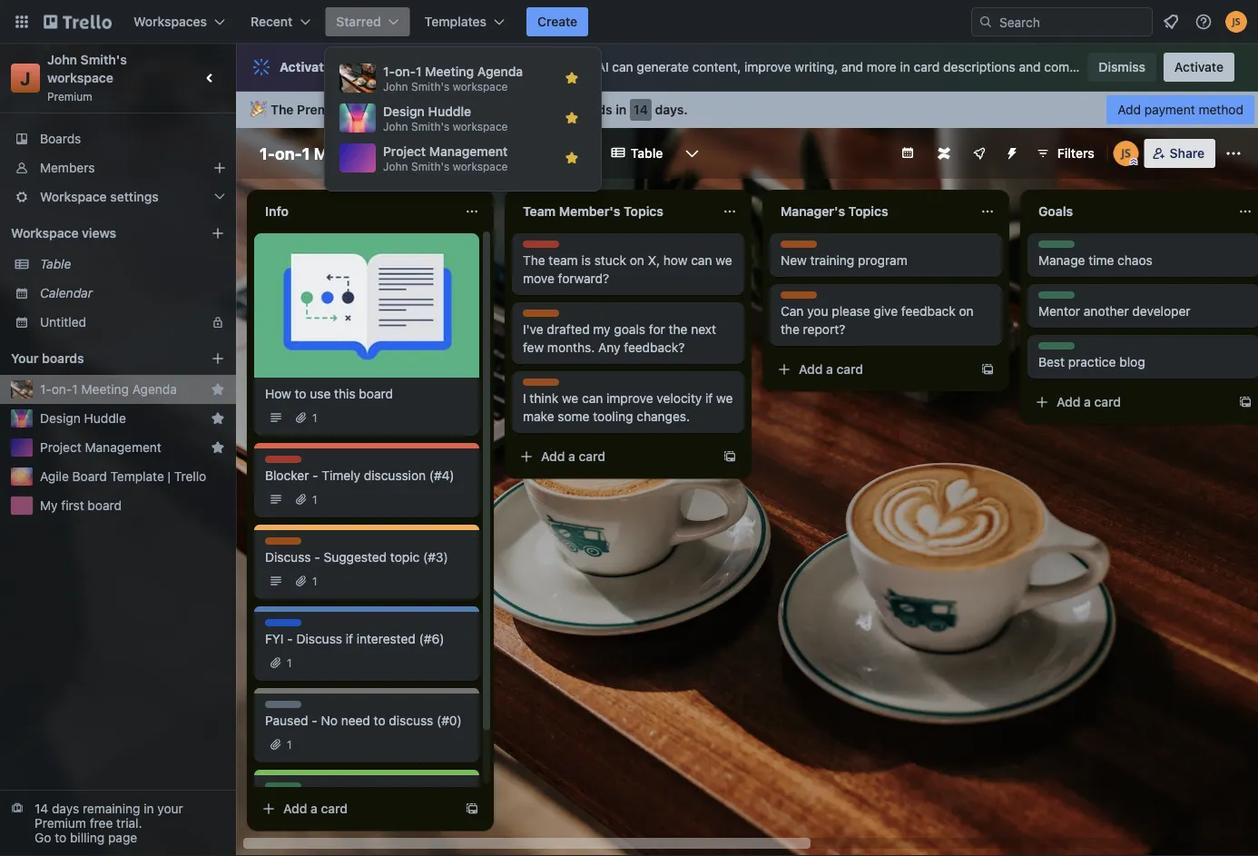 Task type: describe. For each thing, give the bounding box(es) containing it.
add payment method link
[[1107, 95, 1255, 124]]

0 vertical spatial board
[[550, 146, 585, 161]]

project for project management john smith's workspace
[[383, 144, 426, 159]]

activate for activate
[[1175, 59, 1224, 74]]

blocker blocker - timely discussion (#4)
[[265, 457, 455, 483]]

🎉
[[251, 102, 263, 117]]

color: green, title: "goal" element for mentor
[[1039, 291, 1075, 305]]

blocker for blocker
[[265, 457, 305, 469]]

1 horizontal spatial in
[[616, 102, 627, 117]]

workspace inside the design huddle john smith's workspace
[[453, 120, 508, 132]]

atlassian
[[335, 59, 392, 74]]

add a card button for developer
[[1028, 388, 1231, 417]]

payment
[[1145, 102, 1195, 117]]

(#4)
[[429, 468, 455, 483]]

color: green, title: "goal" element for best
[[1039, 342, 1075, 356]]

color: green, title: "goal" element down color: black, title: "paused" element
[[265, 783, 301, 796]]

discuss discuss - suggested topic (#3)
[[265, 538, 448, 565]]

forward?
[[558, 271, 609, 286]]

discuss for discuss
[[265, 538, 306, 551]]

recent
[[251, 14, 293, 29]]

0 vertical spatial improve
[[744, 59, 791, 74]]

team
[[523, 204, 556, 219]]

1 inside 1-on-1 meeting agenda john smith's workspace
[[416, 64, 422, 79]]

fyi - discuss if interested (#6) link
[[265, 630, 468, 648]]

if inside fyi fyi - discuss if interested (#6)
[[346, 631, 353, 646]]

0 horizontal spatial this
[[334, 386, 356, 401]]

topics inside team member's topics text box
[[624, 204, 664, 219]]

starred
[[336, 14, 381, 29]]

0 vertical spatial for
[[472, 59, 490, 74]]

this member is an admin of this board. image
[[1130, 158, 1138, 166]]

practice
[[1068, 355, 1116, 370]]

member's
[[559, 204, 620, 219]]

management for project management john smith's workspace
[[429, 144, 508, 159]]

best
[[1039, 355, 1065, 370]]

a for you
[[826, 362, 833, 377]]

huddle for design huddle
[[84, 411, 126, 426]]

discuss for new
[[781, 241, 822, 254]]

suggested
[[324, 550, 387, 565]]

blocker for the
[[523, 241, 562, 254]]

create from template… image for info
[[465, 802, 479, 816]]

design for design huddle
[[40, 411, 81, 426]]

workspace navigation collapse icon image
[[198, 65, 223, 91]]

topic
[[390, 550, 420, 565]]

workspace settings
[[40, 189, 159, 204]]

add board image
[[211, 351, 225, 366]]

meeting inside button
[[81, 382, 129, 397]]

intelligence
[[395, 59, 469, 74]]

color: black, title: "paused" element
[[265, 701, 304, 714]]

paused paused - no need to discuss (#0)
[[265, 702, 462, 728]]

workspace for workspace settings
[[40, 189, 107, 204]]

goal mentor another developer
[[1039, 292, 1191, 319]]

templates
[[425, 14, 487, 29]]

1 horizontal spatial table
[[631, 146, 663, 161]]

velocity
[[657, 391, 702, 406]]

open information menu image
[[1195, 13, 1213, 31]]

workspace for workspace views
[[11, 226, 79, 241]]

goal manage time chaos
[[1039, 241, 1153, 268]]

team member's topics
[[523, 204, 664, 219]]

my
[[40, 498, 58, 513]]

the for premium
[[271, 102, 294, 117]]

color: red, title: "blocker" element for the team is stuck on x, how can we move forward?
[[523, 241, 562, 254]]

remaining
[[83, 801, 140, 816]]

1-on-1 meeting agenda inside board name text box
[[260, 143, 441, 163]]

create a view image
[[211, 226, 225, 241]]

design huddle
[[40, 411, 126, 426]]

workspace inside 1-on-1 meeting agenda john smith's workspace
[[453, 80, 508, 93]]

1-on-1 meeting agenda button
[[40, 380, 203, 399]]

any
[[598, 340, 621, 355]]

give
[[874, 304, 898, 319]]

john smith (johnsmith38824343) image
[[1226, 11, 1247, 33]]

timely
[[322, 468, 360, 483]]

create
[[537, 14, 578, 29]]

- for fyi
[[287, 631, 293, 646]]

goal for mentor
[[1039, 292, 1062, 305]]

confluence icon image
[[938, 147, 950, 160]]

smith's inside project management john smith's workspace
[[411, 160, 450, 172]]

make
[[523, 409, 554, 424]]

Goals text field
[[1028, 197, 1227, 226]]

workspace visible image
[[494, 146, 508, 161]]

discuss for i've
[[523, 310, 564, 323]]

card for new training program
[[837, 362, 863, 377]]

discussion
[[364, 468, 426, 483]]

time
[[1089, 253, 1114, 268]]

create from template… image for team member's topics
[[723, 449, 737, 464]]

to inside 14 days remaining in your premium free trial. go to billing page
[[55, 830, 66, 845]]

go to billing page link
[[34, 830, 137, 845]]

workspace inside project management john smith's workspace
[[453, 160, 508, 172]]

can
[[781, 304, 804, 319]]

report?
[[803, 322, 845, 337]]

on- inside 1-on-1 meeting agenda john smith's workspace
[[395, 64, 416, 79]]

a for another
[[1084, 394, 1091, 409]]

we inside blocker the team is stuck on x, how can we move forward?
[[716, 253, 732, 268]]

design huddle button
[[40, 409, 203, 428]]

project management john smith's workspace
[[383, 144, 508, 172]]

activate link
[[1164, 53, 1235, 82]]

ai
[[597, 59, 609, 74]]

add a card for drafted
[[541, 449, 606, 464]]

atlassian intelligence logo image
[[251, 56, 272, 78]]

0 horizontal spatial board
[[72, 469, 107, 484]]

another
[[1084, 304, 1129, 319]]

new
[[781, 253, 807, 268]]

1-on-1 meeting agenda inside button
[[40, 382, 177, 397]]

color: red, title: "blocker" element for blocker - timely discussion (#4)
[[265, 456, 305, 469]]

agenda inside 1-on-1 meeting agenda john smith's workspace
[[477, 64, 523, 79]]

next
[[691, 322, 716, 337]]

john inside 'john smith's workspace premium'
[[47, 52, 77, 67]]

calendar power-up image
[[900, 145, 915, 160]]

create from template… image for mentor another developer
[[1238, 395, 1253, 409]]

0 vertical spatial board
[[359, 386, 393, 401]]

blocker the team is stuck on x, how can we move forward?
[[523, 241, 732, 286]]

color: green, title: "goal" element for manage
[[1039, 241, 1075, 254]]

1 vertical spatial table
[[40, 256, 71, 271]]

add a card button for my
[[512, 442, 715, 471]]

discuss
[[389, 713, 433, 728]]

use
[[310, 386, 331, 401]]

- for paused
[[312, 713, 318, 728]]

goal down color: black, title: "paused" element
[[265, 783, 289, 796]]

design huddle john smith's workspace
[[383, 104, 508, 132]]

color: orange, title: "discuss" element for drafted
[[523, 310, 564, 323]]

manager's topics
[[781, 204, 888, 219]]

for for workspace
[[410, 102, 427, 117]]

1- inside button
[[40, 382, 52, 397]]

(#6)
[[419, 631, 444, 646]]

john inside the design huddle john smith's workspace
[[383, 120, 408, 132]]

on inside discuss can you please give feedback on the report?
[[959, 304, 974, 319]]

how to use this board link
[[265, 385, 468, 403]]

months.
[[547, 340, 595, 355]]

can you please give feedback on the report? link
[[781, 302, 991, 339]]

some
[[558, 409, 590, 424]]

confetti image
[[251, 102, 263, 117]]

chaos
[[1118, 253, 1153, 268]]

trello
[[174, 469, 206, 484]]

project management button
[[40, 438, 203, 457]]

primary element
[[0, 0, 1258, 44]]

0 notifications image
[[1160, 11, 1182, 33]]

page
[[108, 830, 137, 845]]

think
[[530, 391, 559, 406]]

add for can you please give feedback on the report?
[[799, 362, 823, 377]]

activate for activate atlassian intelligence for this workspace.
[[280, 59, 331, 74]]

you
[[807, 304, 828, 319]]

dismiss button
[[1088, 53, 1157, 82]]

goal for best
[[1039, 343, 1062, 356]]

in inside 14 days remaining in your premium free trial. go to billing page
[[144, 801, 154, 816]]

goals
[[1039, 204, 1073, 219]]

1 down color: black, title: "paused" element
[[287, 738, 292, 751]]

star or unstar board image
[[461, 146, 475, 161]]

workspaces button
[[123, 7, 236, 36]]

meeting inside board name text box
[[314, 143, 377, 163]]

on inside blocker the team is stuck on x, how can we move forward?
[[630, 253, 645, 268]]

smith's inside 1-on-1 meeting agenda john smith's workspace
[[411, 80, 450, 93]]

create button
[[527, 7, 588, 36]]

topics inside manager's topics text box
[[849, 204, 888, 219]]

banner containing 🎉
[[236, 92, 1258, 128]]

card down no
[[321, 801, 348, 816]]

john inside banner
[[430, 102, 460, 117]]

john smith's workspace premium
[[47, 52, 130, 103]]

add payment method
[[1118, 102, 1244, 117]]

john smith's workspace link
[[47, 52, 130, 85]]

1 horizontal spatial free
[[355, 102, 379, 117]]

goals
[[614, 322, 646, 337]]

1 inside board name text box
[[302, 143, 310, 163]]

Team Member's Topics text field
[[512, 197, 712, 226]]

my
[[593, 322, 611, 337]]

boards
[[40, 131, 81, 146]]

add for i've drafted my goals for the next few months. any feedback?
[[541, 449, 565, 464]]

color: orange, title: "discuss" element left suggested
[[265, 537, 306, 551]]



Task type: locate. For each thing, give the bounding box(es) containing it.
create from template… image for can you please give feedback on the report?
[[980, 362, 995, 377]]

0 vertical spatial huddle
[[428, 104, 471, 119]]

template
[[110, 469, 164, 484]]

workspace inside 'john smith's workspace premium'
[[47, 70, 113, 85]]

0 horizontal spatial management
[[85, 440, 161, 455]]

board down the ends
[[550, 146, 585, 161]]

- for discuss
[[314, 550, 320, 565]]

- left suggested
[[314, 550, 320, 565]]

i think we can improve velocity if we make some tooling changes. link
[[523, 389, 734, 426]]

0 horizontal spatial meeting
[[81, 382, 129, 397]]

2 horizontal spatial for
[[649, 322, 665, 337]]

color: green, title: "goal" element
[[1039, 241, 1075, 254], [1039, 291, 1075, 305], [1039, 342, 1075, 356], [265, 783, 301, 796]]

meeting up 🎉 the premium free trial for john smith's workspace ends in 14 days.
[[425, 64, 474, 79]]

smith's down 1-on-1 meeting agenda john smith's workspace
[[463, 102, 510, 117]]

color: red, title: "blocker" element left timely
[[265, 456, 305, 469]]

design up 'project management'
[[40, 411, 81, 426]]

to inside the paused paused - no need to discuss (#0)
[[374, 713, 385, 728]]

create from template… image
[[980, 362, 995, 377], [1238, 395, 1253, 409]]

2 fyi from the top
[[265, 631, 284, 646]]

add a card for another
[[1057, 394, 1121, 409]]

project inside project management john smith's workspace
[[383, 144, 426, 159]]

0 vertical spatial workspace
[[40, 189, 107, 204]]

the team is stuck on x, how can we move forward? link
[[523, 251, 734, 288]]

huddle inside the design huddle john smith's workspace
[[428, 104, 471, 119]]

discuss inside the discuss i've drafted my goals for the next few months. any feedback?
[[523, 310, 564, 323]]

1 horizontal spatial this
[[493, 59, 516, 74]]

for inside the discuss i've drafted my goals for the next few months. any feedback?
[[649, 322, 665, 337]]

1 horizontal spatial 14
[[634, 102, 648, 117]]

management for project management
[[85, 440, 161, 455]]

huddle up 'project management'
[[84, 411, 126, 426]]

discuss for i
[[523, 379, 564, 392]]

2 vertical spatial meeting
[[81, 382, 129, 397]]

agenda up 'design huddle' button
[[132, 382, 177, 397]]

0 vertical spatial meeting
[[425, 64, 474, 79]]

discuss inside discuss i think we can improve velocity if we make some tooling changes.
[[523, 379, 564, 392]]

improve inside discuss i think we can improve velocity if we make some tooling changes.
[[607, 391, 653, 406]]

goal inside goal manage time chaos
[[1039, 241, 1062, 254]]

comments.
[[1044, 59, 1109, 74]]

2 vertical spatial for
[[649, 322, 665, 337]]

1 horizontal spatial on-
[[275, 143, 302, 163]]

card down "some"
[[579, 449, 606, 464]]

the
[[271, 102, 294, 117], [523, 253, 545, 268]]

14 left days.
[[634, 102, 648, 117]]

1 vertical spatial on
[[959, 304, 974, 319]]

1 vertical spatial on-
[[275, 143, 302, 163]]

is
[[582, 253, 591, 268]]

we right velocity
[[716, 391, 733, 406]]

color: red, title: "blocker" element up "move"
[[523, 241, 562, 254]]

descriptions
[[943, 59, 1016, 74]]

my first board
[[40, 498, 122, 513]]

color: orange, title: "discuss" element for you
[[781, 291, 822, 305]]

2 horizontal spatial agenda
[[477, 64, 523, 79]]

2 horizontal spatial 1-
[[383, 64, 395, 79]]

0 vertical spatial this
[[493, 59, 516, 74]]

Board name text field
[[251, 139, 450, 168]]

1 horizontal spatial on
[[959, 304, 974, 319]]

and left comments.
[[1019, 59, 1041, 74]]

the up "move"
[[523, 253, 545, 268]]

goal for manage
[[1039, 241, 1062, 254]]

management down the design huddle john smith's workspace
[[429, 144, 508, 159]]

meeting down your boards with 5 items element
[[81, 382, 129, 397]]

card for manage time chaos
[[1094, 394, 1121, 409]]

1 fyi from the top
[[265, 620, 282, 633]]

0 horizontal spatial on
[[630, 253, 645, 268]]

on- inside board name text box
[[275, 143, 302, 163]]

premium inside 14 days remaining in your premium free trial. go to billing page
[[34, 816, 86, 831]]

agenda inside button
[[132, 382, 177, 397]]

0 vertical spatial table link
[[600, 139, 674, 168]]

0 horizontal spatial 1-
[[40, 382, 52, 397]]

design
[[383, 104, 425, 119], [40, 411, 81, 426]]

color: green, title: "goal" element down manage on the right top of page
[[1039, 291, 1075, 305]]

Info text field
[[254, 197, 454, 226]]

0 vertical spatial table
[[631, 146, 663, 161]]

the left next
[[669, 322, 688, 337]]

move
[[523, 271, 555, 286]]

1 horizontal spatial to
[[295, 386, 306, 401]]

1 horizontal spatial board
[[550, 146, 585, 161]]

1 vertical spatial if
[[346, 631, 353, 646]]

activate down open information menu image
[[1175, 59, 1224, 74]]

huddle for design huddle john smith's workspace
[[428, 104, 471, 119]]

in right the ends
[[616, 102, 627, 117]]

your boards with 5 items element
[[11, 348, 183, 370]]

1 down color: blue, title: "fyi" element on the bottom left of the page
[[287, 656, 292, 669]]

free
[[355, 102, 379, 117], [90, 816, 113, 831]]

mentor
[[1039, 304, 1080, 319]]

1 horizontal spatial meeting
[[314, 143, 377, 163]]

board up my first board
[[72, 469, 107, 484]]

card for the team is stuck on x, how can we move forward?
[[579, 449, 606, 464]]

1 horizontal spatial project
[[383, 144, 426, 159]]

members
[[40, 160, 95, 175]]

0 horizontal spatial color: red, title: "blocker" element
[[265, 456, 305, 469]]

paused - no need to discuss (#0) link
[[265, 712, 468, 730]]

can right how
[[691, 253, 712, 268]]

to right "go"
[[55, 830, 66, 845]]

agenda inside board name text box
[[381, 143, 441, 163]]

power ups image
[[972, 146, 987, 161]]

if inside discuss i think we can improve velocity if we make some tooling changes.
[[706, 391, 713, 406]]

john smith (johnsmith38824343) image
[[1114, 141, 1139, 166]]

on-
[[395, 64, 416, 79], [275, 143, 302, 163], [52, 382, 72, 397]]

- for blocker
[[312, 468, 318, 483]]

blocker inside blocker the team is stuck on x, how can we move forward?
[[523, 241, 562, 254]]

1 horizontal spatial huddle
[[428, 104, 471, 119]]

in left your
[[144, 801, 154, 816]]

0 vertical spatial to
[[295, 386, 306, 401]]

card down practice
[[1094, 394, 1121, 409]]

0 vertical spatial 14
[[634, 102, 648, 117]]

add a card button for please
[[770, 355, 973, 384]]

your boards
[[11, 351, 84, 366]]

0 horizontal spatial table link
[[40, 255, 225, 273]]

huddle down 1-on-1 meeting agenda john smith's workspace
[[428, 104, 471, 119]]

project
[[383, 144, 426, 159], [40, 440, 81, 455]]

0 horizontal spatial to
[[55, 830, 66, 845]]

0 horizontal spatial create from template… image
[[465, 802, 479, 816]]

table link
[[600, 139, 674, 168], [40, 255, 225, 273]]

changes.
[[637, 409, 690, 424]]

1 horizontal spatial can
[[612, 59, 633, 74]]

1 vertical spatial create from template… image
[[1238, 395, 1253, 409]]

smith's inside 'john smith's workspace premium'
[[81, 52, 127, 67]]

1 topics from the left
[[624, 204, 664, 219]]

0 vertical spatial on-
[[395, 64, 416, 79]]

feedback?
[[624, 340, 685, 355]]

1 vertical spatial management
[[85, 440, 161, 455]]

on- down boards
[[52, 382, 72, 397]]

add a card down no
[[283, 801, 348, 816]]

0 horizontal spatial improve
[[607, 391, 653, 406]]

we up "some"
[[562, 391, 579, 406]]

dismiss
[[1099, 59, 1146, 74]]

workspace left views in the left of the page
[[11, 226, 79, 241]]

0 vertical spatial the
[[271, 102, 294, 117]]

design down intelligence
[[383, 104, 425, 119]]

0 horizontal spatial activate
[[280, 59, 331, 74]]

2 the from the left
[[781, 322, 800, 337]]

add a card button
[[770, 355, 973, 384], [1028, 388, 1231, 417], [512, 442, 715, 471], [254, 794, 458, 823]]

tooling
[[593, 409, 633, 424]]

we
[[716, 253, 732, 268], [562, 391, 579, 406], [716, 391, 733, 406]]

1- down 🎉
[[260, 143, 275, 163]]

0 horizontal spatial design
[[40, 411, 81, 426]]

back to home image
[[44, 7, 112, 36]]

1 down use
[[312, 411, 317, 424]]

goal
[[1039, 241, 1062, 254], [1039, 292, 1062, 305], [1039, 343, 1062, 356], [265, 783, 289, 796]]

add a card down 'report?' at the right
[[799, 362, 863, 377]]

2 vertical spatial can
[[582, 391, 603, 406]]

workspace inside popup button
[[40, 189, 107, 204]]

can inside discuss i think we can improve velocity if we make some tooling changes.
[[582, 391, 603, 406]]

1 vertical spatial 1-on-1 meeting agenda
[[40, 382, 177, 397]]

activate inside activate 'link'
[[1175, 59, 1224, 74]]

design inside button
[[40, 411, 81, 426]]

Manager's Topics text field
[[770, 197, 970, 226]]

table
[[631, 146, 663, 161], [40, 256, 71, 271]]

add for mentor another developer
[[1057, 394, 1081, 409]]

1 horizontal spatial agenda
[[381, 143, 441, 163]]

1 vertical spatial workspace
[[11, 226, 79, 241]]

project up agile in the left of the page
[[40, 440, 81, 455]]

smith's down the back to home image
[[81, 52, 127, 67]]

(#0)
[[437, 713, 462, 728]]

1 vertical spatial board
[[88, 498, 122, 513]]

- inside fyi fyi - discuss if interested (#6)
[[287, 631, 293, 646]]

1 the from the left
[[669, 322, 688, 337]]

go
[[34, 830, 51, 845]]

- up color: black, title: "paused" element
[[287, 631, 293, 646]]

1 vertical spatial 1-
[[260, 143, 275, 163]]

2 paused from the top
[[265, 713, 308, 728]]

we right how
[[716, 253, 732, 268]]

2 activate from the left
[[1175, 59, 1224, 74]]

table link up "calendar" "link"
[[40, 255, 225, 273]]

days.
[[655, 102, 688, 117]]

1-on-1 meeting agenda up 'design huddle' button
[[40, 382, 177, 397]]

0 vertical spatial free
[[355, 102, 379, 117]]

2 vertical spatial 1-
[[40, 382, 52, 397]]

2 horizontal spatial meeting
[[425, 64, 474, 79]]

1 vertical spatial create from template… image
[[465, 802, 479, 816]]

1 horizontal spatial create from template… image
[[723, 449, 737, 464]]

goal inside goal best practice blog
[[1039, 343, 1062, 356]]

first
[[61, 498, 84, 513]]

manage time chaos link
[[1039, 251, 1249, 270]]

to right need
[[374, 713, 385, 728]]

1 up design huddle
[[72, 382, 78, 397]]

1 vertical spatial for
[[410, 102, 427, 117]]

1 horizontal spatial table link
[[600, 139, 674, 168]]

discuss i think we can improve velocity if we make some tooling changes.
[[523, 379, 733, 424]]

templates button
[[414, 7, 516, 36]]

activate right atlassian intelligence logo
[[280, 59, 331, 74]]

the right 🎉
[[271, 102, 294, 117]]

workspace down members
[[40, 189, 107, 204]]

the inside blocker the team is stuck on x, how can we move forward?
[[523, 253, 545, 268]]

and left more
[[842, 59, 863, 74]]

0 horizontal spatial project
[[40, 440, 81, 455]]

0 horizontal spatial can
[[582, 391, 603, 406]]

members link
[[0, 153, 236, 182]]

0 horizontal spatial the
[[271, 102, 294, 117]]

meeting inside 1-on-1 meeting agenda john smith's workspace
[[425, 64, 474, 79]]

this right use
[[334, 386, 356, 401]]

trial
[[382, 102, 406, 117]]

1 vertical spatial meeting
[[314, 143, 377, 163]]

add a card button down need
[[254, 794, 458, 823]]

0 vertical spatial in
[[900, 59, 910, 74]]

0 vertical spatial if
[[706, 391, 713, 406]]

color: orange, title: "discuss" element up few in the top left of the page
[[523, 310, 564, 323]]

share
[[1170, 146, 1205, 161]]

board link
[[519, 139, 596, 168]]

i've
[[523, 322, 543, 337]]

the inside the discuss i've drafted my goals for the next few months. any feedback?
[[669, 322, 688, 337]]

color: green, title: "goal" element down mentor
[[1039, 342, 1075, 356]]

search image
[[979, 15, 993, 29]]

0 horizontal spatial 1-on-1 meeting agenda
[[40, 382, 177, 397]]

color: blue, title: "fyi" element
[[265, 619, 301, 633]]

add a card for you
[[799, 362, 863, 377]]

free inside 14 days remaining in your premium free trial. go to billing page
[[90, 816, 113, 831]]

1 horizontal spatial 1-
[[260, 143, 275, 163]]

1 horizontal spatial and
[[1019, 59, 1041, 74]]

this left workspace.
[[493, 59, 516, 74]]

blocker
[[523, 241, 562, 254], [265, 457, 305, 469], [265, 468, 309, 483]]

project for project management
[[40, 440, 81, 455]]

0 vertical spatial can
[[612, 59, 633, 74]]

for for few
[[649, 322, 665, 337]]

0 vertical spatial color: red, title: "blocker" element
[[523, 241, 562, 254]]

paused
[[265, 702, 304, 714], [265, 713, 308, 728]]

workspace settings button
[[0, 182, 236, 212]]

1 vertical spatial huddle
[[84, 411, 126, 426]]

on- inside button
[[52, 382, 72, 397]]

2 horizontal spatial to
[[374, 713, 385, 728]]

manager's
[[781, 204, 845, 219]]

- left timely
[[312, 468, 318, 483]]

manage
[[1039, 253, 1085, 268]]

color: orange, title: "discuss" element down new
[[781, 291, 822, 305]]

on
[[630, 253, 645, 268], [959, 304, 974, 319]]

1 horizontal spatial topics
[[849, 204, 888, 219]]

smith's down intelligence
[[411, 80, 450, 93]]

discuss for can
[[781, 292, 822, 305]]

settings
[[110, 189, 159, 204]]

topics
[[624, 204, 664, 219], [849, 204, 888, 219]]

- left no
[[312, 713, 318, 728]]

0 horizontal spatial free
[[90, 816, 113, 831]]

board right use
[[359, 386, 393, 401]]

1 vertical spatial to
[[374, 713, 385, 728]]

1 vertical spatial project
[[40, 440, 81, 455]]

i've drafted my goals for the next few months. any feedback? link
[[523, 320, 734, 357]]

starred button
[[325, 7, 410, 36]]

method
[[1199, 102, 1244, 117]]

john inside 1-on-1 meeting agenda john smith's workspace
[[383, 80, 408, 93]]

1 vertical spatial this
[[334, 386, 356, 401]]

recent button
[[240, 7, 322, 36]]

improve left writing,
[[744, 59, 791, 74]]

smith's up project management john smith's workspace
[[411, 120, 450, 132]]

1 horizontal spatial if
[[706, 391, 713, 406]]

for right trial
[[410, 102, 427, 117]]

can up "some"
[[582, 391, 603, 406]]

the for team
[[523, 253, 545, 268]]

can inside blocker the team is stuck on x, how can we move forward?
[[691, 253, 712, 268]]

1 and from the left
[[842, 59, 863, 74]]

filters button
[[1030, 139, 1100, 168]]

1 vertical spatial 14
[[34, 801, 48, 816]]

interested
[[357, 631, 416, 646]]

automation image
[[998, 139, 1023, 164]]

your
[[157, 801, 183, 816]]

- inside "blocker blocker - timely discussion (#4)"
[[312, 468, 318, 483]]

if right velocity
[[706, 391, 713, 406]]

add a card button down can you please give feedback on the report? link
[[770, 355, 973, 384]]

in right more
[[900, 59, 910, 74]]

project management
[[40, 440, 161, 455]]

goal inside goal mentor another developer
[[1039, 292, 1062, 305]]

1 inside button
[[72, 382, 78, 397]]

goal down manage on the right top of page
[[1039, 292, 1062, 305]]

in
[[900, 59, 910, 74], [616, 102, 627, 117], [144, 801, 154, 816]]

0 horizontal spatial create from template… image
[[980, 362, 995, 377]]

discuss - suggested topic (#3) link
[[265, 548, 468, 567]]

1 activate from the left
[[280, 59, 331, 74]]

customize views image
[[683, 144, 701, 163]]

smith's left "star or unstar board" image
[[411, 160, 450, 172]]

color: orange, title: "discuss" element down the manager's
[[781, 241, 822, 254]]

1 vertical spatial board
[[72, 469, 107, 484]]

card right more
[[914, 59, 940, 74]]

14
[[634, 102, 648, 117], [34, 801, 48, 816]]

a for drafted
[[568, 449, 575, 464]]

add a card down practice
[[1057, 394, 1121, 409]]

how to use this board
[[265, 386, 393, 401]]

on- up trial
[[395, 64, 416, 79]]

on left x,
[[630, 253, 645, 268]]

1-
[[383, 64, 395, 79], [260, 143, 275, 163], [40, 382, 52, 397]]

calendar
[[40, 286, 93, 301]]

1-on-1 meeting agenda john smith's workspace
[[383, 64, 523, 93]]

design for design huddle john smith's workspace
[[383, 104, 425, 119]]

goal best practice blog
[[1039, 343, 1145, 370]]

banner
[[236, 92, 1258, 128]]

training
[[810, 253, 855, 268]]

color: red, title: "blocker" element
[[523, 241, 562, 254], [265, 456, 305, 469]]

discuss inside discuss new training program
[[781, 241, 822, 254]]

smith's inside the design huddle john smith's workspace
[[411, 120, 450, 132]]

0 horizontal spatial on-
[[52, 382, 72, 397]]

for up 🎉 the premium free trial for john smith's workspace ends in 14 days.
[[472, 59, 490, 74]]

1 horizontal spatial create from template… image
[[1238, 395, 1253, 409]]

management inside button
[[85, 440, 161, 455]]

stuck
[[594, 253, 626, 268]]

the inside discuss can you please give feedback on the report?
[[781, 322, 800, 337]]

add a card button down blog
[[1028, 388, 1231, 417]]

0 horizontal spatial if
[[346, 631, 353, 646]]

1 down "blocker blocker - timely discussion (#4)"
[[312, 493, 317, 506]]

board
[[550, 146, 585, 161], [72, 469, 107, 484]]

color: green, title: "goal" element down goals
[[1039, 241, 1075, 254]]

board right first
[[88, 498, 122, 513]]

discuss inside discuss can you please give feedback on the report?
[[781, 292, 822, 305]]

design inside the design huddle john smith's workspace
[[383, 104, 425, 119]]

1 horizontal spatial activate
[[1175, 59, 1224, 74]]

- inside discuss discuss - suggested topic (#3)
[[314, 550, 320, 565]]

0 horizontal spatial for
[[410, 102, 427, 117]]

1 vertical spatial in
[[616, 102, 627, 117]]

to
[[295, 386, 306, 401], [374, 713, 385, 728], [55, 830, 66, 845]]

card down 'report?' at the right
[[837, 362, 863, 377]]

1 down discuss discuss - suggested topic (#3)
[[312, 575, 317, 587]]

1-on-1 meeting agenda up info text field
[[260, 143, 441, 163]]

trial.
[[116, 816, 142, 831]]

project inside button
[[40, 440, 81, 455]]

improve up tooling
[[607, 391, 653, 406]]

workspace views
[[11, 226, 116, 241]]

on- up info
[[275, 143, 302, 163]]

agile board template | trello link
[[40, 468, 225, 486]]

1- inside 1-on-1 meeting agenda john smith's workspace
[[383, 64, 395, 79]]

on right feedback
[[959, 304, 974, 319]]

1 paused from the top
[[265, 702, 304, 714]]

color: orange, title: "discuss" element for training
[[781, 241, 822, 254]]

boards link
[[0, 124, 236, 153]]

-
[[312, 468, 318, 483], [314, 550, 320, 565], [287, 631, 293, 646], [312, 713, 318, 728]]

the down can
[[781, 322, 800, 337]]

2 vertical spatial agenda
[[132, 382, 177, 397]]

agenda up 🎉 the premium free trial for john smith's workspace ends in 14 days.
[[477, 64, 523, 79]]

goal down mentor
[[1039, 343, 1062, 356]]

topics up x,
[[624, 204, 664, 219]]

1 horizontal spatial board
[[359, 386, 393, 401]]

1 horizontal spatial the
[[781, 322, 800, 337]]

table link left customize views icon
[[600, 139, 674, 168]]

starred icon image
[[565, 71, 579, 85], [565, 111, 579, 125], [565, 151, 579, 165], [211, 382, 225, 397], [211, 411, 225, 426], [211, 440, 225, 455]]

color: orange, title: "discuss" element up 'make'
[[523, 379, 564, 392]]

1 horizontal spatial the
[[523, 253, 545, 268]]

1- down your boards
[[40, 382, 52, 397]]

agenda down trial
[[381, 143, 441, 163]]

to left use
[[295, 386, 306, 401]]

agenda
[[477, 64, 523, 79], [381, 143, 441, 163], [132, 382, 177, 397]]

untitled link
[[40, 313, 200, 331]]

0 horizontal spatial board
[[88, 498, 122, 513]]

john inside project management john smith's workspace
[[383, 160, 408, 172]]

how
[[265, 386, 291, 401]]

filters
[[1057, 146, 1095, 161]]

management inside project management john smith's workspace
[[429, 144, 508, 159]]

add a card down "some"
[[541, 449, 606, 464]]

0 horizontal spatial and
[[842, 59, 863, 74]]

can right ai
[[612, 59, 633, 74]]

show menu image
[[1225, 144, 1243, 163]]

1 horizontal spatial design
[[383, 104, 425, 119]]

Search field
[[993, 8, 1152, 35]]

1 up info text field
[[302, 143, 310, 163]]

2 and from the left
[[1019, 59, 1041, 74]]

2 horizontal spatial in
[[900, 59, 910, 74]]

- inside the paused paused - no need to discuss (#0)
[[312, 713, 318, 728]]

discuss inside fyi fyi - discuss if interested (#6)
[[296, 631, 342, 646]]

2 vertical spatial on-
[[52, 382, 72, 397]]

14 inside 14 days remaining in your premium free trial. go to billing page
[[34, 801, 48, 816]]

blog
[[1120, 355, 1145, 370]]

1- inside board name text box
[[260, 143, 275, 163]]

create from template… image
[[723, 449, 737, 464], [465, 802, 479, 816]]

my first board link
[[40, 497, 225, 515]]

topics up discuss new training program
[[849, 204, 888, 219]]

color: orange, title: "discuss" element
[[781, 241, 822, 254], [781, 291, 822, 305], [523, 310, 564, 323], [523, 379, 564, 392], [265, 537, 306, 551]]

premium inside 'john smith's workspace premium'
[[47, 90, 92, 103]]

this
[[493, 59, 516, 74], [334, 386, 356, 401]]

huddle inside button
[[84, 411, 126, 426]]

project down trial
[[383, 144, 426, 159]]

more
[[867, 59, 897, 74]]

color: orange, title: "discuss" element for think
[[523, 379, 564, 392]]

0 vertical spatial agenda
[[477, 64, 523, 79]]

0 vertical spatial on
[[630, 253, 645, 268]]

2 topics from the left
[[849, 204, 888, 219]]



Task type: vqa. For each thing, say whether or not it's contained in the screenshot.
middle Tara Schultz (taraschultz7) icon
no



